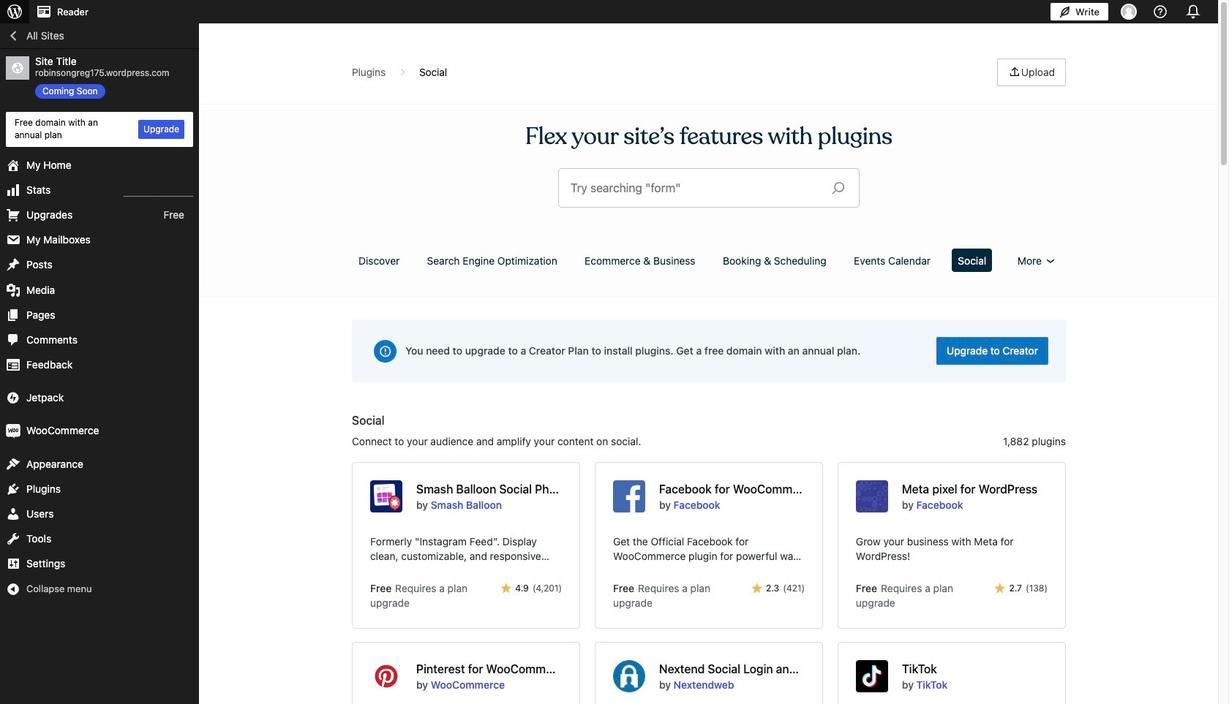 Task type: describe. For each thing, give the bounding box(es) containing it.
2 img image from the top
[[6, 424, 20, 439]]

help image
[[1152, 3, 1170, 20]]

highest hourly views 0 image
[[124, 187, 193, 197]]

Search search field
[[571, 169, 820, 207]]

1 img image from the top
[[6, 391, 20, 406]]



Task type: vqa. For each thing, say whether or not it's contained in the screenshot.
first list item from the top
no



Task type: locate. For each thing, give the bounding box(es) containing it.
my profile image
[[1121, 4, 1137, 20]]

1 vertical spatial img image
[[6, 424, 20, 439]]

manage your notifications image
[[1183, 1, 1204, 22]]

0 vertical spatial img image
[[6, 391, 20, 406]]

img image
[[6, 391, 20, 406], [6, 424, 20, 439]]

main content
[[200, 41, 1219, 705]]

manage your sites image
[[6, 3, 23, 20]]

None search field
[[559, 169, 859, 207]]

plugin icon image
[[370, 480, 403, 513], [613, 480, 645, 513], [856, 480, 888, 513], [370, 660, 403, 693], [613, 660, 645, 693], [856, 660, 888, 693]]



